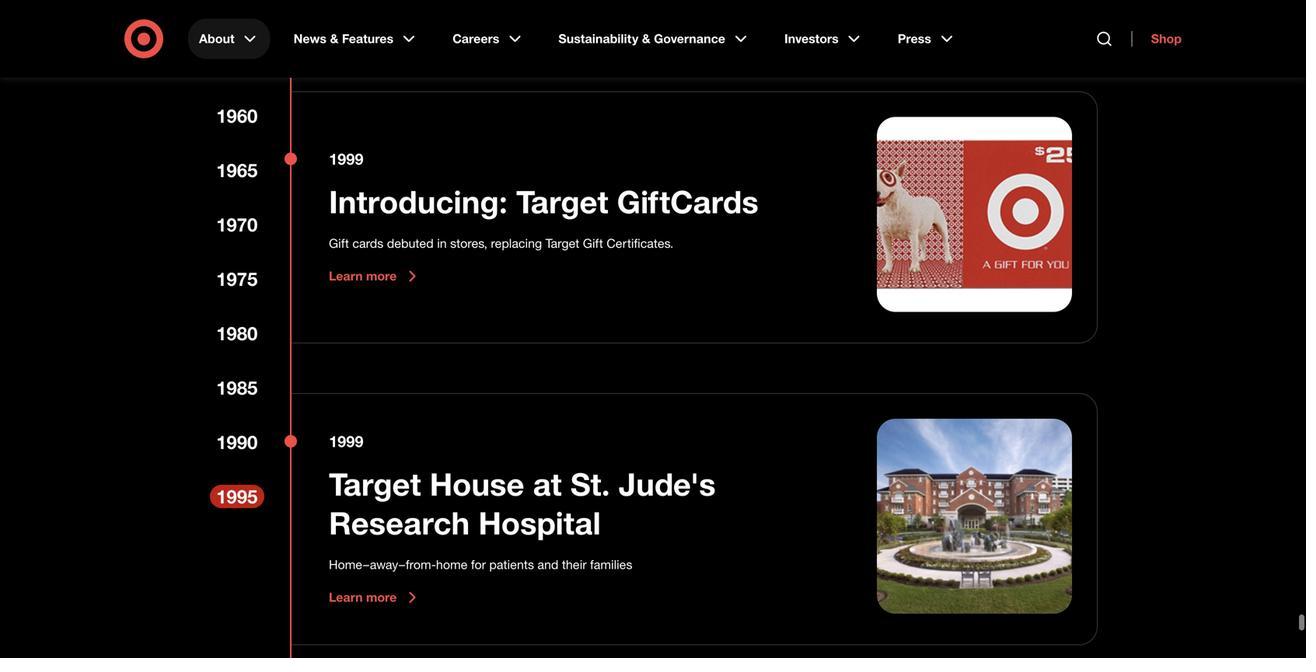 Task type: describe. For each thing, give the bounding box(es) containing it.
home–away–from-home for patients and their families
[[329, 558, 633, 573]]

investors
[[785, 31, 839, 46]]

1999 for target house at st. jude's research hospital
[[329, 433, 364, 451]]

1975
[[216, 268, 258, 291]]

and
[[538, 558, 559, 573]]

for
[[471, 558, 486, 573]]

1970
[[216, 214, 258, 236]]

introducing: target giftcards
[[329, 183, 759, 221]]

target house at st. jude's research hospital
[[329, 466, 716, 543]]

jude's
[[619, 466, 716, 504]]

features
[[342, 31, 394, 46]]

1995
[[216, 486, 258, 508]]

more for introducing: target giftcards
[[366, 269, 397, 284]]

1985
[[216, 377, 258, 399]]

1990 link
[[210, 431, 264, 454]]

press link
[[887, 19, 968, 59]]

debuted
[[387, 236, 434, 251]]

their
[[562, 558, 587, 573]]

learn for introducing: target giftcards
[[329, 269, 363, 284]]

replacing
[[491, 236, 542, 251]]

news & features link
[[283, 19, 429, 59]]

sustainability & governance link
[[548, 19, 762, 59]]

hospital
[[479, 505, 601, 543]]

1985 link
[[210, 376, 264, 400]]

more for target house at st. jude's research hospital
[[366, 591, 397, 606]]

1975 link
[[210, 268, 264, 291]]

target house at st. jude's research hospital button
[[329, 465, 840, 543]]

1990
[[216, 431, 258, 454]]

a large brick building with a fountain in front of it image
[[877, 419, 1073, 615]]

1965 link
[[210, 159, 264, 182]]

shop link
[[1132, 31, 1182, 47]]

1980 link
[[210, 322, 264, 345]]

about
[[199, 31, 235, 46]]

target inside introducing: target giftcards button
[[517, 183, 609, 221]]

gift cards debuted in stores, replacing target gift certificates.
[[329, 236, 677, 251]]

learn more for introducing: target giftcards
[[329, 269, 397, 284]]

1995 link
[[210, 485, 264, 509]]

families
[[590, 558, 633, 573]]

patients
[[490, 558, 534, 573]]

sustainability & governance
[[559, 31, 726, 46]]

learn for target house at st. jude's research hospital
[[329, 591, 363, 606]]

governance
[[654, 31, 726, 46]]



Task type: locate. For each thing, give the bounding box(es) containing it.
target inside target house at st. jude's research hospital
[[329, 466, 421, 504]]

1 vertical spatial 1999
[[329, 433, 364, 451]]

cards
[[353, 236, 384, 251]]

gift left certificates.
[[583, 236, 603, 251]]

0 vertical spatial target
[[517, 183, 609, 221]]

learn more button
[[329, 267, 422, 286], [329, 589, 422, 608]]

learn more button down "cards"
[[329, 267, 422, 286]]

1 gift from the left
[[329, 236, 349, 251]]

learn more down "cards"
[[329, 269, 397, 284]]

more down home–away–from-
[[366, 591, 397, 606]]

giftcards
[[617, 183, 759, 221]]

0 vertical spatial more
[[366, 269, 397, 284]]

2 learn from the top
[[329, 591, 363, 606]]

1 vertical spatial learn more
[[329, 591, 397, 606]]

0 vertical spatial 1999
[[329, 150, 364, 169]]

more down "cards"
[[366, 269, 397, 284]]

investors link
[[774, 19, 875, 59]]

1965
[[216, 159, 258, 182]]

introducing: target giftcards button
[[329, 183, 759, 221]]

& right news
[[330, 31, 339, 46]]

& for features
[[330, 31, 339, 46]]

home
[[436, 558, 468, 573]]

0 vertical spatial learn more button
[[329, 267, 422, 286]]

1 learn more button from the top
[[329, 267, 422, 286]]

2 more from the top
[[366, 591, 397, 606]]

learn more
[[329, 269, 397, 284], [329, 591, 397, 606]]

0 vertical spatial learn more
[[329, 269, 397, 284]]

1 & from the left
[[330, 31, 339, 46]]

1960
[[216, 105, 258, 127]]

learn more down home–away–from-
[[329, 591, 397, 606]]

target down introducing: target giftcards
[[546, 236, 580, 251]]

&
[[330, 31, 339, 46], [642, 31, 651, 46]]

1 learn more from the top
[[329, 269, 397, 284]]

1 learn from the top
[[329, 269, 363, 284]]

1 more from the top
[[366, 269, 397, 284]]

2 gift from the left
[[583, 236, 603, 251]]

learn down "cards"
[[329, 269, 363, 284]]

1 vertical spatial more
[[366, 591, 397, 606]]

certificates.
[[607, 236, 674, 251]]

1960 link
[[210, 104, 264, 128]]

1 vertical spatial target
[[546, 236, 580, 251]]

0 vertical spatial learn
[[329, 269, 363, 284]]

home–away–from-
[[329, 558, 436, 573]]

learn
[[329, 269, 363, 284], [329, 591, 363, 606]]

0 horizontal spatial &
[[330, 31, 339, 46]]

2 learn more button from the top
[[329, 589, 422, 608]]

2 1999 from the top
[[329, 433, 364, 451]]

stores,
[[450, 236, 488, 251]]

1999
[[329, 150, 364, 169], [329, 433, 364, 451]]

at
[[533, 466, 562, 504]]

1 vertical spatial learn more button
[[329, 589, 422, 608]]

learn more button down home–away–from-
[[329, 589, 422, 608]]

careers link
[[442, 19, 535, 59]]

st.
[[571, 466, 610, 504]]

target up replacing
[[517, 183, 609, 221]]

1999 for introducing: target giftcards
[[329, 150, 364, 169]]

1 horizontal spatial gift
[[583, 236, 603, 251]]

2 learn more from the top
[[329, 591, 397, 606]]

shop
[[1152, 31, 1182, 46]]

press
[[898, 31, 932, 46]]

1 1999 from the top
[[329, 150, 364, 169]]

learn down home–away–from-
[[329, 591, 363, 606]]

1970 link
[[210, 213, 264, 236]]

0 horizontal spatial gift
[[329, 236, 349, 251]]

target up research
[[329, 466, 421, 504]]

gift left "cards"
[[329, 236, 349, 251]]

learn more button for target house at st. jude's research hospital
[[329, 589, 422, 608]]

1 vertical spatial learn
[[329, 591, 363, 606]]

gift
[[329, 236, 349, 251], [583, 236, 603, 251]]

news
[[294, 31, 327, 46]]

more
[[366, 269, 397, 284], [366, 591, 397, 606]]

2 & from the left
[[642, 31, 651, 46]]

introducing:
[[329, 183, 508, 221]]

in
[[437, 236, 447, 251]]

news & features
[[294, 31, 394, 46]]

learn more for target house at st. jude's research hospital
[[329, 591, 397, 606]]

careers
[[453, 31, 500, 46]]

a dog standing next to a sign image
[[877, 117, 1073, 312]]

& for governance
[[642, 31, 651, 46]]

target
[[517, 183, 609, 221], [546, 236, 580, 251], [329, 466, 421, 504]]

1 horizontal spatial &
[[642, 31, 651, 46]]

& left the governance
[[642, 31, 651, 46]]

sustainability
[[559, 31, 639, 46]]

2 vertical spatial target
[[329, 466, 421, 504]]

house
[[430, 466, 525, 504]]

learn more button for introducing: target giftcards
[[329, 267, 422, 286]]

about link
[[188, 19, 270, 59]]

1980
[[216, 322, 258, 345]]

research
[[329, 505, 470, 543]]



Task type: vqa. For each thing, say whether or not it's contained in the screenshot.
Press 'link'
yes



